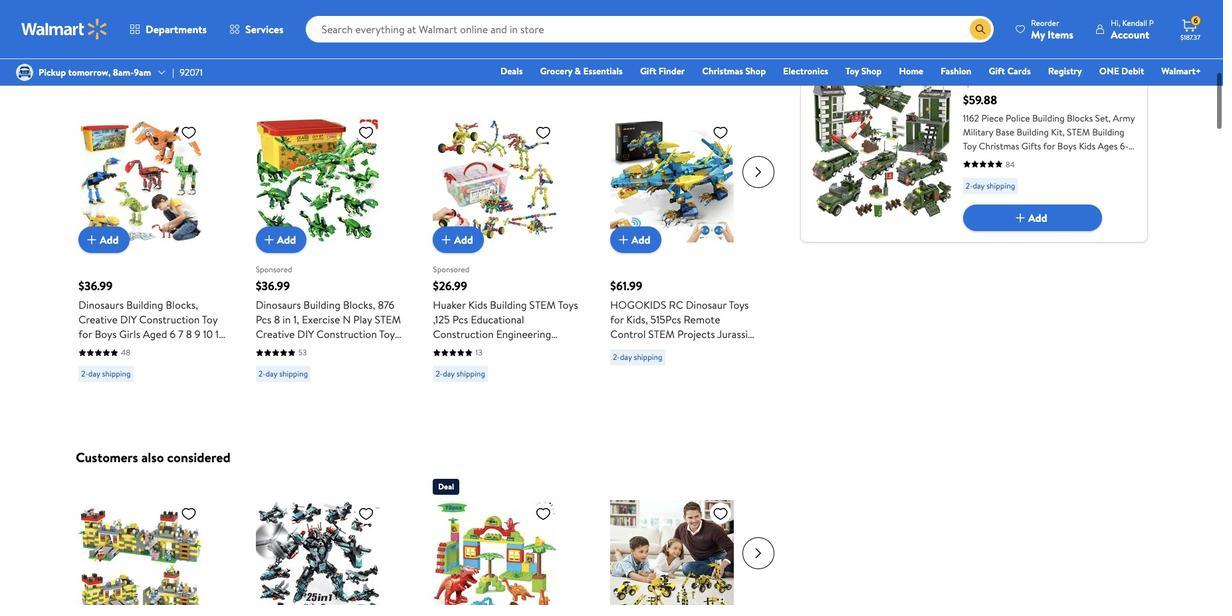 Task type: describe. For each thing, give the bounding box(es) containing it.
add to favorites list, huaker kids building stem toys ,125 pcs educational construction engineering building blocks kit for ages 3-12 year old boys and girls image
[[536, 124, 551, 141]]

also
[[141, 449, 164, 466]]

toys inside sponsored $26.99 huaker kids building stem toys ,125 pcs educational construction engineering building blocks kit for ages 3-12 year old boys and girls
[[558, 298, 578, 313]]

tomorrow,
[[68, 66, 111, 79]]

hogokids rc dinosaur toys for kids, 515pcs remote control stem projects jurassic building toys blocks sets educational birthday gift for kids 6-12 year old image
[[610, 119, 734, 243]]

add to cart image for dinosaurs
[[84, 232, 100, 248]]

1,
[[293, 313, 299, 327]]

grocery & essentials link
[[534, 64, 629, 78]]

1162 piece police building blocks set, army military base building kit, stem building toy christmas gifts for boys kids ages 6-12 (green) image
[[812, 77, 953, 218]]

account
[[1111, 27, 1150, 42]]

aged
[[143, 327, 167, 342]]

shipping down control
[[634, 352, 663, 363]]

play
[[353, 313, 372, 327]]

my
[[1031, 27, 1046, 42]]

2- for dinosaurs
[[81, 368, 88, 380]]

product group containing deal
[[433, 474, 581, 606]]

n
[[343, 313, 351, 327]]

kids inside the sponsored $59.88 1162 piece police building blocks set, army military base building kit, stem building toy christmas gifts for boys kids ages 6-12 (green)
[[1079, 140, 1096, 153]]

$36.99 inside the '$36.99 dinosaurs building blocks, creative diy construction toy for boys girls aged 6 7 8 9 10 11 12 (539 pieces)'
[[78, 278, 113, 295]]

stem inside sponsored $36.99 dinosaurs building blocks, 876 pcs 8 in 1, exercise n play stem creative diy construction toy for boys girls with storage bucket
[[375, 313, 401, 327]]

ages inside sponsored $26.99 huaker kids building stem toys ,125 pcs educational construction engineering building blocks kit for ages 3-12 year old boys and girls
[[536, 342, 559, 356]]

projects
[[678, 327, 715, 342]]

gift cards link
[[983, 64, 1037, 78]]

hi, kendall p account
[[1111, 17, 1154, 42]]

(539
[[90, 342, 111, 356]]

reorder
[[1031, 17, 1060, 28]]

base
[[996, 126, 1015, 139]]

add to favorites list, herrnalise building kit toys for boys robot kits for boys 6-12, 8 in1 erector set for boys diy engineering building blocks toys gifts for 5 6 7 8 9 years old boy toy for child image
[[713, 506, 729, 522]]

herrnalise building kit toys for boys robot kits for boys 6-12, 8 in1 erector set for boys diy engineering building blocks toys gifts for 5 6 7 8 9 years old boy toy for child image
[[610, 500, 734, 606]]

add button for dinosaurs
[[78, 227, 129, 253]]

2 horizontal spatial toys
[[729, 298, 749, 313]]

boys inside the '$36.99 dinosaurs building blocks, creative diy construction toy for boys girls aged 6 7 8 9 10 11 12 (539 pieces)'
[[95, 327, 117, 342]]

similar items you might like based on what customers bought
[[76, 53, 235, 85]]

add to cart image for $36.99
[[261, 232, 277, 248]]

home
[[899, 65, 924, 78]]

exercise
[[302, 313, 340, 327]]

12 inside the sponsored $59.88 1162 piece police building blocks set, army military base building kit, stem building toy christmas gifts for boys kids ages 6-12 (green)
[[1129, 140, 1137, 153]]

shipping down 48
[[102, 368, 131, 380]]

gift finder
[[640, 65, 685, 78]]

items
[[119, 53, 150, 71]]

day inside $59.88 group
[[973, 180, 985, 191]]

customers
[[76, 449, 138, 466]]

dinosaurs building blocks, 876 pcs 8 in 1, exercise n play stem creative diy construction toy for boys girls with storage bucket image
[[256, 119, 379, 243]]

$59.88
[[963, 92, 998, 108]]

30-
[[904, 43, 916, 54]]

sponsored $26.99 huaker kids building stem toys ,125 pcs educational construction engineering building blocks kit for ages 3-12 year old boys and girls
[[433, 264, 580, 371]]

add button inside $59.88 group
[[963, 205, 1102, 231]]

&
[[575, 65, 581, 78]]

kit
[[505, 342, 518, 356]]

add to favorites list, vatos robot stem building toy for boys, 25 in 1 best gift toy for boys ages 6 7 8 9 10 11 12 image
[[358, 506, 374, 522]]

toy inside the sponsored $59.88 1162 piece police building blocks set, army military base building kit, stem building toy christmas gifts for boys kids ages 6-12 (green)
[[963, 140, 977, 153]]

$61.99
[[610, 278, 643, 295]]

cards
[[1008, 65, 1031, 78]]

toy inside the '$36.99 dinosaurs building blocks, creative diy construction toy for boys girls aged 6 7 8 9 10 11 12 (539 pieces)'
[[202, 313, 218, 327]]

building inside sponsored $36.99 dinosaurs building blocks, 876 pcs 8 in 1, exercise n play stem creative diy construction toy for boys girls with storage bucket
[[304, 298, 341, 313]]

building up engineering
[[490, 298, 527, 313]]

shipping inside banner
[[936, 21, 970, 34]]

construction inside the '$36.99 dinosaurs building blocks, creative diy construction toy for boys girls aged 6 7 8 9 10 11 12 (539 pieces)'
[[139, 313, 200, 327]]

boys inside sponsored $26.99 huaker kids building stem toys ,125 pcs educational construction engineering building blocks kit for ages 3-12 year old boys and girls
[[475, 356, 497, 371]]

92071
[[180, 66, 203, 79]]

building inside the '$36.99 dinosaurs building blocks, creative diy construction toy for boys girls aged 6 7 8 9 10 11 12 (539 pieces)'
[[126, 298, 163, 313]]

kids inside the $61.99 hogokids rc dinosaur toys for kids, 515pcs remote control stem projects jurassic building toys blocks sets educational birthday gift for kids 6-12 year old
[[610, 371, 629, 386]]

creative inside the '$36.99 dinosaurs building blocks, creative diy construction toy for boys girls aged 6 7 8 9 10 11 12 (539 pieces)'
[[78, 313, 118, 327]]

blocks inside the sponsored $59.88 1162 piece police building blocks set, army military base building kit, stem building toy christmas gifts for boys kids ages 6-12 (green)
[[1067, 112, 1093, 125]]

blocks inside the $61.99 hogokids rc dinosaur toys for kids, 515pcs remote control stem projects jurassic building toys blocks sets educational birthday gift for kids 6-12 year old
[[672, 342, 702, 356]]

shipping down 53
[[279, 368, 308, 380]]

sponsored $36.99 dinosaurs building blocks, 876 pcs 8 in 1, exercise n play stem creative diy construction toy for boys girls with storage bucket
[[256, 264, 401, 371]]

2-day shipping for $36.99
[[258, 368, 308, 380]]

and inside sponsored $26.99 huaker kids building stem toys ,125 pcs educational construction engineering building blocks kit for ages 3-12 year old boys and girls
[[499, 356, 516, 371]]

creative inside sponsored $36.99 dinosaurs building blocks, 876 pcs 8 in 1, exercise n play stem creative diy construction toy for boys girls with storage bucket
[[256, 327, 295, 342]]

gift finder link
[[634, 64, 691, 78]]

vatos robot stem building toy for boys, 25 in 1 best gift toy for boys ages 6 7 8 9 10 11 12 image
[[256, 500, 379, 606]]

bought
[[180, 71, 209, 85]]

with
[[320, 342, 340, 356]]

p
[[1150, 17, 1154, 28]]

get free delivery, shipping and more*
[[863, 21, 1015, 34]]

dinosaurs inside sponsored $36.99 dinosaurs building blocks, 876 pcs 8 in 1, exercise n play stem creative diy construction toy for boys girls with storage bucket
[[256, 298, 301, 313]]

,125
[[433, 313, 450, 327]]

6 inside the 6 $187.37
[[1194, 15, 1198, 26]]

set,
[[1096, 112, 1111, 125]]

add inside $59.88 group
[[1029, 211, 1048, 225]]

0 horizontal spatial free
[[880, 21, 897, 34]]

gift for gift finder
[[640, 65, 657, 78]]

add to favorites list, dinosaurs building blocks, 876 pcs 8 in 1, exercise n play stem creative diy construction toy for boys girls with storage bucket image
[[358, 124, 374, 141]]

hi,
[[1111, 17, 1121, 28]]

deal
[[438, 481, 454, 492]]

0 horizontal spatial christmas
[[702, 65, 743, 78]]

deals link
[[495, 64, 529, 78]]

shop for christmas shop
[[746, 65, 766, 78]]

search icon image
[[976, 24, 986, 35]]

$26.99
[[433, 278, 467, 295]]

blocks, inside the '$36.99 dinosaurs building blocks, creative diy construction toy for boys girls aged 6 7 8 9 10 11 12 (539 pieces)'
[[166, 298, 198, 313]]

finder
[[659, 65, 685, 78]]

diy inside sponsored $36.99 dinosaurs building blocks, 876 pcs 8 in 1, exercise n play stem creative diy construction toy for boys girls with storage bucket
[[297, 327, 314, 342]]

1 horizontal spatial toys
[[650, 342, 670, 356]]

one debit
[[1100, 65, 1145, 78]]

for inside the sponsored $59.88 1162 piece police building blocks set, army military base building kit, stem building toy christmas gifts for boys kids ages 6-12 (green)
[[1044, 140, 1056, 153]]

start
[[885, 43, 902, 54]]

home link
[[893, 64, 930, 78]]

2-day shipping inside $59.88 group
[[966, 180, 1016, 191]]

day inside "get free delivery, shipping and more*" banner
[[916, 43, 928, 54]]

jurassic
[[718, 327, 753, 342]]

construction inside sponsored $36.99 dinosaurs building blocks, 876 pcs 8 in 1, exercise n play stem creative diy construction toy for boys girls with storage bucket
[[316, 327, 377, 342]]

(green)
[[963, 153, 995, 167]]

10
[[203, 327, 213, 342]]

reorder my items
[[1031, 17, 1074, 42]]

sponsored $59.88 1162 piece police building blocks set, army military base building kit, stem building toy christmas gifts for boys kids ages 6-12 (green)
[[963, 77, 1137, 167]]

hogokids
[[610, 298, 667, 313]]

apply
[[859, 43, 877, 54]]

515pcs
[[651, 313, 681, 327]]

walmart+ link
[[1156, 64, 1208, 78]]

9
[[195, 327, 201, 342]]

add button for $26.99
[[433, 227, 484, 253]]

12 inside the '$36.99 dinosaurs building blocks, creative diy construction toy for boys girls aged 6 7 8 9 10 11 12 (539 pieces)'
[[78, 342, 88, 356]]

huaker kids building stem toys ,125 pcs educational construction engineering building blocks kit for ages 3-12 year old boys and girls image
[[433, 119, 557, 243]]

$187.37
[[1181, 33, 1201, 42]]

in
[[283, 313, 291, 327]]

48
[[121, 347, 130, 358]]

old inside sponsored $26.99 huaker kids building stem toys ,125 pcs educational construction engineering building blocks kit for ages 3-12 year old boys and girls
[[455, 356, 472, 371]]

delivery,
[[899, 21, 933, 34]]

2- for $36.99
[[258, 368, 266, 380]]

like
[[215, 53, 235, 71]]

6 $187.37
[[1181, 15, 1201, 42]]

shop for toy shop
[[862, 65, 882, 78]]

piece
[[982, 112, 1004, 125]]

13
[[476, 347, 483, 358]]

and inside banner
[[973, 21, 987, 34]]

9am
[[134, 66, 151, 79]]

storage
[[343, 342, 378, 356]]

toyvelt dinosaur blocks toy 72 piece jurassic era block set ? compatible with all major brands entertaining and educational children?s dinosaur toys ? for boys & girls ages 3 -12 years old image
[[433, 500, 557, 606]]

year inside sponsored $26.99 huaker kids building stem toys ,125 pcs educational construction engineering building blocks kit for ages 3-12 year old boys and girls
[[433, 356, 453, 371]]

2-day shipping down control
[[613, 352, 663, 363]]

876
[[378, 298, 395, 313]]

*restrictions
[[812, 43, 857, 54]]

kids inside sponsored $26.99 huaker kids building stem toys ,125 pcs educational construction engineering building blocks kit for ages 3-12 year old boys and girls
[[469, 298, 488, 313]]

add to cart image inside $59.88 group
[[1013, 210, 1029, 226]]

product group containing $26.99
[[433, 92, 581, 388]]

pickup
[[39, 66, 66, 79]]

engineering
[[496, 327, 551, 342]]



Task type: vqa. For each thing, say whether or not it's contained in the screenshot.
Later
no



Task type: locate. For each thing, give the bounding box(es) containing it.
add
[[1029, 211, 1048, 225], [100, 233, 119, 247], [277, 233, 296, 247], [454, 233, 473, 247], [632, 233, 651, 247]]

add to favorites list, toyvelt dinosaur blocks toy 72 piece jurassic era block set ? compatible with all major brands entertaining and educational children?s dinosaur toys ? for boys & girls ages 3 -12 years old image
[[536, 506, 551, 522]]

start 30-day free trial
[[885, 43, 960, 54]]

2- for $26.99
[[436, 368, 443, 380]]

deals
[[501, 65, 523, 78]]

pieces)
[[114, 342, 147, 356]]

shipping down 84
[[987, 180, 1016, 191]]

pcs right ,125
[[453, 313, 468, 327]]

0 horizontal spatial 8
[[186, 327, 192, 342]]

| 92071
[[172, 66, 203, 79]]

free left trial
[[930, 43, 944, 54]]

army
[[1113, 112, 1135, 125]]

girls right kit
[[518, 356, 540, 371]]

toys up 3- on the left of the page
[[558, 298, 578, 313]]

construction inside sponsored $26.99 huaker kids building stem toys ,125 pcs educational construction engineering building blocks kit for ages 3-12 year old boys and girls
[[433, 327, 494, 342]]

stem right play at the bottom
[[375, 313, 401, 327]]

8am-
[[113, 66, 134, 79]]

year inside the $61.99 hogokids rc dinosaur toys for kids, 515pcs remote control stem projects jurassic building toys blocks sets educational birthday gift for kids 6-12 year old
[[654, 371, 673, 386]]

electronics
[[783, 65, 829, 78]]

stem right kit,
[[1067, 126, 1090, 139]]

1 shop from the left
[[746, 65, 766, 78]]

12 right engineering
[[571, 342, 580, 356]]

gift
[[640, 65, 657, 78], [989, 65, 1005, 78], [708, 356, 726, 371]]

stem
[[1067, 126, 1090, 139], [530, 298, 556, 313], [375, 313, 401, 327], [649, 327, 675, 342]]

boys down kit,
[[1058, 140, 1077, 153]]

1 horizontal spatial year
[[654, 371, 673, 386]]

0 horizontal spatial pcs
[[256, 313, 272, 327]]

sets
[[705, 342, 724, 356]]

2 $36.99 from the left
[[256, 278, 290, 295]]

old
[[455, 356, 472, 371], [676, 371, 693, 386]]

0 horizontal spatial educational
[[471, 313, 524, 327]]

0 horizontal spatial creative
[[78, 313, 118, 327]]

registry link
[[1043, 64, 1088, 78]]

8 inside sponsored $36.99 dinosaurs building blocks, 876 pcs 8 in 1, exercise n play stem creative diy construction toy for boys girls with storage bucket
[[274, 313, 280, 327]]

building up kit,
[[1033, 112, 1065, 125]]

1 horizontal spatial blocks
[[672, 342, 702, 356]]

0 horizontal spatial shop
[[746, 65, 766, 78]]

police
[[1006, 112, 1030, 125]]

1 vertical spatial 6
[[170, 327, 176, 342]]

$36.99 inside sponsored $36.99 dinosaurs building blocks, 876 pcs 8 in 1, exercise n play stem creative diy construction toy for boys girls with storage bucket
[[256, 278, 290, 295]]

2 dinosaurs from the left
[[256, 298, 301, 313]]

1 vertical spatial free
[[930, 43, 944, 54]]

departments
[[146, 22, 207, 37]]

electronics link
[[777, 64, 835, 78]]

for inside the '$36.99 dinosaurs building blocks, creative diy construction toy for boys girls aged 6 7 8 9 10 11 12 (539 pieces)'
[[78, 327, 92, 342]]

1 vertical spatial and
[[499, 356, 516, 371]]

sponsored for $59.88
[[963, 77, 1000, 88]]

fashion
[[941, 65, 972, 78]]

53
[[298, 347, 307, 358]]

8 inside the '$36.99 dinosaurs building blocks, creative diy construction toy for boys girls aged 6 7 8 9 10 11 12 (539 pieces)'
[[186, 327, 192, 342]]

pcs inside sponsored $36.99 dinosaurs building blocks, 876 pcs 8 in 1, exercise n play stem creative diy construction toy for boys girls with storage bucket
[[256, 313, 272, 327]]

services button
[[218, 13, 295, 45]]

1 horizontal spatial ages
[[1098, 140, 1118, 153]]

boys left kit
[[475, 356, 497, 371]]

1 vertical spatial ages
[[536, 342, 559, 356]]

1 vertical spatial christmas
[[979, 140, 1020, 153]]

for left pieces)
[[78, 327, 92, 342]]

0 vertical spatial ages
[[1098, 140, 1118, 153]]

1 horizontal spatial dinosaurs
[[256, 298, 301, 313]]

dinosaurs inside the '$36.99 dinosaurs building blocks, creative diy construction toy for boys girls aged 6 7 8 9 10 11 12 (539 pieces)'
[[78, 298, 124, 313]]

0 vertical spatial free
[[880, 21, 897, 34]]

8
[[274, 313, 280, 327], [186, 327, 192, 342]]

kids down control
[[610, 371, 629, 386]]

free right get
[[880, 21, 897, 34]]

$36.99 up (539
[[78, 278, 113, 295]]

12 inside sponsored $26.99 huaker kids building stem toys ,125 pcs educational construction engineering building blocks kit for ages 3-12 year old boys and girls
[[571, 342, 580, 356]]

toy down *restrictions apply
[[846, 65, 859, 78]]

girls inside sponsored $26.99 huaker kids building stem toys ,125 pcs educational construction engineering building blocks kit for ages 3-12 year old boys and girls
[[518, 356, 540, 371]]

$36.99 dinosaurs building blocks, creative diy construction toy for boys girls aged 6 7 8 9 10 11 12 (539 pieces)
[[78, 278, 222, 356]]

kit,
[[1052, 126, 1065, 139]]

 image
[[16, 64, 33, 81]]

toy inside sponsored $36.99 dinosaurs building blocks, 876 pcs 8 in 1, exercise n play stem creative diy construction toy for boys girls with storage bucket
[[379, 327, 395, 342]]

sponsored inside the sponsored $59.88 1162 piece police building blocks set, army military base building kit, stem building toy christmas gifts for boys kids ages 6-12 (green)
[[963, 77, 1000, 88]]

8 right 7
[[186, 327, 192, 342]]

7
[[178, 327, 184, 342]]

boys left aged at the bottom of the page
[[95, 327, 117, 342]]

diy up 53
[[297, 327, 314, 342]]

for left 53
[[256, 342, 269, 356]]

8 left in
[[274, 313, 280, 327]]

1 $36.99 from the left
[[78, 278, 113, 295]]

blocks,
[[166, 298, 198, 313], [343, 298, 375, 313]]

1 horizontal spatial 8
[[274, 313, 280, 327]]

2 horizontal spatial construction
[[433, 327, 494, 342]]

for inside sponsored $36.99 dinosaurs building blocks, 876 pcs 8 in 1, exercise n play stem creative diy construction toy for boys girls with storage bucket
[[256, 342, 269, 356]]

for down kit,
[[1044, 140, 1056, 153]]

christmas shop
[[702, 65, 766, 78]]

6- for hogokids
[[632, 371, 642, 386]]

0 horizontal spatial girls
[[119, 327, 140, 342]]

ages down set,
[[1098, 140, 1118, 153]]

old left 13
[[455, 356, 472, 371]]

2 horizontal spatial kids
[[1079, 140, 1096, 153]]

Search search field
[[306, 16, 994, 43]]

0 horizontal spatial gift
[[640, 65, 657, 78]]

$59.88 group
[[801, 66, 1148, 242]]

0 horizontal spatial blocks,
[[166, 298, 198, 313]]

gift for gift cards
[[989, 65, 1005, 78]]

1 dinosaurs from the left
[[78, 298, 124, 313]]

6- for $59.88
[[1120, 140, 1129, 153]]

6- down army at the right of the page
[[1120, 140, 1129, 153]]

toy down military
[[963, 140, 977, 153]]

ages left 3- on the left of the page
[[536, 342, 559, 356]]

boys left 53
[[272, 342, 294, 356]]

2 blocks, from the left
[[343, 298, 375, 313]]

building up aged at the bottom of the page
[[126, 298, 163, 313]]

creative up (539
[[78, 313, 118, 327]]

gift inside the $61.99 hogokids rc dinosaur toys for kids, 515pcs remote control stem projects jurassic building toys blocks sets educational birthday gift for kids 6-12 year old
[[708, 356, 726, 371]]

sponsored for $26.99
[[433, 264, 470, 275]]

blocks left kit
[[473, 342, 502, 356]]

stem right kids,
[[649, 327, 675, 342]]

3-
[[562, 342, 571, 356]]

diy inside the '$36.99 dinosaurs building blocks, creative diy construction toy for boys girls aged 6 7 8 9 10 11 12 (539 pieces)'
[[120, 313, 137, 327]]

bucket
[[256, 356, 288, 371]]

add to favorites list, dinosaurs building blocks, creative diy construction toy for boys girls aged 6 7 8 9 10 11 12 (539 pieces) image
[[181, 124, 197, 141]]

1 horizontal spatial kids
[[610, 371, 629, 386]]

add to favorites list, the fortress building set toys, the medieval castle building block kit, christmas gift for boys girls kids ages 6  (589 pieces) image
[[181, 506, 197, 522]]

11
[[215, 327, 222, 342]]

blocks, inside sponsored $36.99 dinosaurs building blocks, 876 pcs 8 in 1, exercise n play stem creative diy construction toy for boys girls with storage bucket
[[343, 298, 375, 313]]

0 horizontal spatial $36.99
[[78, 278, 113, 295]]

0 horizontal spatial and
[[499, 356, 516, 371]]

old inside the $61.99 hogokids rc dinosaur toys for kids, 515pcs remote control stem projects jurassic building toys blocks sets educational birthday gift for kids 6-12 year old
[[676, 371, 693, 386]]

product group containing $61.99
[[610, 92, 759, 388]]

birthday
[[666, 356, 705, 371]]

blocks left set,
[[1067, 112, 1093, 125]]

sponsored inside sponsored $36.99 dinosaurs building blocks, 876 pcs 8 in 1, exercise n play stem creative diy construction toy for boys girls with storage bucket
[[256, 264, 292, 275]]

6 inside the '$36.99 dinosaurs building blocks, creative diy construction toy for boys girls aged 6 7 8 9 10 11 12 (539 pieces)'
[[170, 327, 176, 342]]

toy right 9
[[202, 313, 218, 327]]

0 horizontal spatial blocks
[[473, 342, 502, 356]]

12 down army at the right of the page
[[1129, 140, 1137, 153]]

for right sets
[[728, 356, 742, 371]]

kids,
[[627, 313, 648, 327]]

building left 13
[[433, 342, 470, 356]]

considered
[[167, 449, 231, 466]]

sponsored up $59.88
[[963, 77, 1000, 88]]

creative up bucket
[[256, 327, 295, 342]]

gift right 'birthday'
[[708, 356, 726, 371]]

1 horizontal spatial and
[[973, 21, 987, 34]]

2 horizontal spatial sponsored
[[963, 77, 1000, 88]]

1 horizontal spatial pcs
[[453, 313, 468, 327]]

dinosaurs up (539
[[78, 298, 124, 313]]

shop left electronics
[[746, 65, 766, 78]]

1 horizontal spatial shop
[[862, 65, 882, 78]]

6- inside the $61.99 hogokids rc dinosaur toys for kids, 515pcs remote control stem projects jurassic building toys blocks sets educational birthday gift for kids 6-12 year old
[[632, 371, 642, 386]]

similar
[[76, 53, 115, 71]]

grocery & essentials
[[540, 65, 623, 78]]

dinosaurs building blocks, creative diy construction toy for boys girls aged 6 7 8 9 10 11 12 (539 pieces) image
[[78, 119, 202, 243]]

building down set,
[[1093, 126, 1125, 139]]

building left n
[[304, 298, 341, 313]]

sponsored
[[963, 77, 1000, 88], [256, 264, 292, 275], [433, 264, 470, 275]]

1 horizontal spatial diy
[[297, 327, 314, 342]]

pcs left in
[[256, 313, 272, 327]]

2 shop from the left
[[862, 65, 882, 78]]

toys down 515pcs
[[650, 342, 670, 356]]

12 left (539
[[78, 342, 88, 356]]

shipping down 13
[[457, 368, 485, 380]]

1 horizontal spatial creative
[[256, 327, 295, 342]]

12 inside the $61.99 hogokids rc dinosaur toys for kids, 515pcs remote control stem projects jurassic building toys blocks sets educational birthday gift for kids 6-12 year old
[[642, 371, 651, 386]]

blocks left sets
[[672, 342, 702, 356]]

rc
[[669, 298, 684, 313]]

1 vertical spatial educational
[[610, 356, 664, 371]]

2 pcs from the left
[[453, 313, 468, 327]]

kids right huaker
[[469, 298, 488, 313]]

trial
[[946, 43, 960, 54]]

stem inside the sponsored $59.88 1162 piece police building blocks set, army military base building kit, stem building toy christmas gifts for boys kids ages 6-12 (green)
[[1067, 126, 1090, 139]]

educational inside sponsored $26.99 huaker kids building stem toys ,125 pcs educational construction engineering building blocks kit for ages 3-12 year old boys and girls
[[471, 313, 524, 327]]

0 horizontal spatial diy
[[120, 313, 137, 327]]

1 horizontal spatial christmas
[[979, 140, 1020, 153]]

0 horizontal spatial kids
[[469, 298, 488, 313]]

add for $36.99
[[277, 233, 296, 247]]

girls
[[119, 327, 140, 342], [297, 342, 318, 356], [518, 356, 540, 371]]

building
[[1033, 112, 1065, 125], [1017, 126, 1049, 139], [1093, 126, 1125, 139], [126, 298, 163, 313], [304, 298, 341, 313], [490, 298, 527, 313], [433, 342, 470, 356], [610, 342, 647, 356]]

shipping inside $59.88 group
[[987, 180, 1016, 191]]

toy
[[846, 65, 859, 78], [963, 140, 977, 153], [202, 313, 218, 327], [379, 327, 395, 342]]

building down kids,
[[610, 342, 647, 356]]

customers also considered
[[76, 449, 231, 466]]

blocks
[[1067, 112, 1093, 125], [473, 342, 502, 356], [672, 342, 702, 356]]

0 vertical spatial 6
[[1194, 15, 1198, 26]]

2 horizontal spatial girls
[[518, 356, 540, 371]]

diy up pieces)
[[120, 313, 137, 327]]

add for $26.99
[[454, 233, 473, 247]]

2-day shipping for $26.99
[[436, 368, 485, 380]]

blocks, left 876
[[343, 298, 375, 313]]

one debit link
[[1094, 64, 1151, 78]]

walmart image
[[21, 19, 108, 40]]

ages
[[1098, 140, 1118, 153], [536, 342, 559, 356]]

building inside the $61.99 hogokids rc dinosaur toys for kids, 515pcs remote control stem projects jurassic building toys blocks sets educational birthday gift for kids 6-12 year old
[[610, 342, 647, 356]]

1 horizontal spatial gift
[[708, 356, 726, 371]]

2-day shipping for dinosaurs
[[81, 368, 131, 380]]

registry
[[1048, 65, 1082, 78]]

gifts
[[1022, 140, 1042, 153]]

and right 13
[[499, 356, 516, 371]]

for
[[1044, 140, 1056, 153], [610, 313, 624, 327], [78, 327, 92, 342], [256, 342, 269, 356], [520, 342, 534, 356], [728, 356, 742, 371]]

sponsored up in
[[256, 264, 292, 275]]

next slide for similar items you might like list image
[[743, 156, 774, 188]]

shop down apply
[[862, 65, 882, 78]]

gift inside gift finder link
[[640, 65, 657, 78]]

2 horizontal spatial gift
[[989, 65, 1005, 78]]

0 horizontal spatial toys
[[558, 298, 578, 313]]

$36.99 up in
[[256, 278, 290, 295]]

|
[[172, 66, 174, 79]]

2 vertical spatial kids
[[610, 371, 629, 386]]

1 horizontal spatial 6-
[[1120, 140, 1129, 153]]

1 horizontal spatial educational
[[610, 356, 664, 371]]

gift left finder
[[640, 65, 657, 78]]

add for dinosaurs
[[100, 233, 119, 247]]

kendall
[[1123, 17, 1148, 28]]

blocks, up 7
[[166, 298, 198, 313]]

toy shop
[[846, 65, 882, 78]]

1 pcs from the left
[[256, 313, 272, 327]]

1 vertical spatial kids
[[469, 298, 488, 313]]

1 horizontal spatial free
[[930, 43, 944, 54]]

2 horizontal spatial blocks
[[1067, 112, 1093, 125]]

the fortress building set toys, the medieval castle building block kit, christmas gift for boys girls kids ages 6  (589 pieces) image
[[78, 500, 202, 606]]

2-day shipping down 53
[[258, 368, 308, 380]]

add to cart image
[[1013, 210, 1029, 226], [84, 232, 100, 248], [261, 232, 277, 248], [438, 232, 454, 248], [616, 232, 632, 248]]

christmas
[[702, 65, 743, 78], [979, 140, 1020, 153]]

customers
[[136, 71, 178, 85]]

0 horizontal spatial old
[[455, 356, 472, 371]]

gift inside gift cards link
[[989, 65, 1005, 78]]

get
[[863, 21, 878, 34]]

girls inside the '$36.99 dinosaurs building blocks, creative diy construction toy for boys girls aged 6 7 8 9 10 11 12 (539 pieces)'
[[119, 327, 140, 342]]

building up gifts
[[1017, 126, 1049, 139]]

0 horizontal spatial dinosaurs
[[78, 298, 124, 313]]

for right kit
[[520, 342, 534, 356]]

boys
[[1058, 140, 1077, 153], [95, 327, 117, 342], [272, 342, 294, 356], [475, 356, 497, 371]]

2-day shipping down (green)
[[966, 180, 1016, 191]]

essentials
[[583, 65, 623, 78]]

gift cards
[[989, 65, 1031, 78]]

old down projects
[[676, 371, 693, 386]]

christmas down 'base'
[[979, 140, 1020, 153]]

2-day shipping down (539
[[81, 368, 131, 380]]

1 horizontal spatial blocks,
[[343, 298, 375, 313]]

$36.99
[[78, 278, 113, 295], [256, 278, 290, 295]]

christmas inside the sponsored $59.88 1162 piece police building blocks set, army military base building kit, stem building toy christmas gifts for boys kids ages 6-12 (green)
[[979, 140, 1020, 153]]

6- down control
[[632, 371, 642, 386]]

stem inside sponsored $26.99 huaker kids building stem toys ,125 pcs educational construction engineering building blocks kit for ages 3-12 year old boys and girls
[[530, 298, 556, 313]]

stem up engineering
[[530, 298, 556, 313]]

dinosaurs left exercise
[[256, 298, 301, 313]]

sponsored for $36.99
[[256, 264, 292, 275]]

creative
[[78, 313, 118, 327], [256, 327, 295, 342]]

debit
[[1122, 65, 1145, 78]]

for inside sponsored $26.99 huaker kids building stem toys ,125 pcs educational construction engineering building blocks kit for ages 3-12 year old boys and girls
[[520, 342, 534, 356]]

1 horizontal spatial old
[[676, 371, 693, 386]]

0 horizontal spatial 6
[[170, 327, 176, 342]]

1 horizontal spatial 6
[[1194, 15, 1198, 26]]

1 horizontal spatial construction
[[316, 327, 377, 342]]

6 up $187.37
[[1194, 15, 1198, 26]]

shipping up trial
[[936, 21, 970, 34]]

12 left 'birthday'
[[642, 371, 651, 386]]

0 vertical spatial and
[[973, 21, 987, 34]]

year down 515pcs
[[654, 371, 673, 386]]

educational inside the $61.99 hogokids rc dinosaur toys for kids, 515pcs remote control stem projects jurassic building toys blocks sets educational birthday gift for kids 6-12 year old
[[610, 356, 664, 371]]

girls left the with
[[297, 342, 318, 356]]

boys inside sponsored $36.99 dinosaurs building blocks, 876 pcs 8 in 1, exercise n play stem creative diy construction toy for boys girls with storage bucket
[[272, 342, 294, 356]]

0 vertical spatial kids
[[1079, 140, 1096, 153]]

2-day shipping down 13
[[436, 368, 485, 380]]

next slide for customers also considered list image
[[743, 538, 774, 570]]

6 left 7
[[170, 327, 176, 342]]

christmas right finder
[[702, 65, 743, 78]]

0 horizontal spatial year
[[433, 356, 453, 371]]

1 horizontal spatial $36.99
[[256, 278, 290, 295]]

0 horizontal spatial 6-
[[632, 371, 642, 386]]

toy right play at the bottom
[[379, 327, 395, 342]]

0 horizontal spatial construction
[[139, 313, 200, 327]]

84
[[1006, 159, 1015, 170]]

0 horizontal spatial ages
[[536, 342, 559, 356]]

1 vertical spatial 6-
[[632, 371, 642, 386]]

add to favorites list, hogokids rc dinosaur toys for kids, 515pcs remote control stem projects jurassic building toys blocks sets educational birthday gift for kids 6-12 year old image
[[713, 124, 729, 141]]

2- inside $59.88 group
[[966, 180, 973, 191]]

pcs
[[256, 313, 272, 327], [453, 313, 468, 327]]

2-day shipping
[[966, 180, 1016, 191], [613, 352, 663, 363], [81, 368, 131, 380], [258, 368, 308, 380], [436, 368, 485, 380]]

stem inside the $61.99 hogokids rc dinosaur toys for kids, 515pcs remote control stem projects jurassic building toys blocks sets educational birthday gift for kids 6-12 year old
[[649, 327, 675, 342]]

add button for $36.99
[[256, 227, 307, 253]]

ages inside the sponsored $59.88 1162 piece police building blocks set, army military base building kit, stem building toy christmas gifts for boys kids ages 6-12 (green)
[[1098, 140, 1118, 153]]

dinosaur
[[686, 298, 727, 313]]

1 horizontal spatial sponsored
[[433, 264, 470, 275]]

0 vertical spatial 6-
[[1120, 140, 1129, 153]]

pcs inside sponsored $26.99 huaker kids building stem toys ,125 pcs educational construction engineering building blocks kit for ages 3-12 year old boys and girls
[[453, 313, 468, 327]]

and left more*
[[973, 21, 987, 34]]

6- inside the sponsored $59.88 1162 piece police building blocks set, army military base building kit, stem building toy christmas gifts for boys kids ages 6-12 (green)
[[1120, 140, 1129, 153]]

huaker
[[433, 298, 466, 313]]

for left kids,
[[610, 313, 624, 327]]

1 horizontal spatial girls
[[297, 342, 318, 356]]

Walmart Site-Wide search field
[[306, 16, 994, 43]]

educational down control
[[610, 356, 664, 371]]

educational up kit
[[471, 313, 524, 327]]

blocks inside sponsored $26.99 huaker kids building stem toys ,125 pcs educational construction engineering building blocks kit for ages 3-12 year old boys and girls
[[473, 342, 502, 356]]

sponsored inside sponsored $26.99 huaker kids building stem toys ,125 pcs educational construction engineering building blocks kit for ages 3-12 year old boys and girls
[[433, 264, 470, 275]]

1162
[[963, 112, 980, 125]]

grocery
[[540, 65, 573, 78]]

remote
[[684, 313, 721, 327]]

toy shop link
[[840, 64, 888, 78]]

toys up jurassic
[[729, 298, 749, 313]]

girls up 48
[[119, 327, 140, 342]]

gift left cards
[[989, 65, 1005, 78]]

year left 13
[[433, 356, 453, 371]]

boys inside the sponsored $59.88 1162 piece police building blocks set, army military base building kit, stem building toy christmas gifts for boys kids ages 6-12 (green)
[[1058, 140, 1077, 153]]

dinosaurs
[[78, 298, 124, 313], [256, 298, 301, 313]]

kids down set,
[[1079, 140, 1096, 153]]

0 horizontal spatial sponsored
[[256, 264, 292, 275]]

toys
[[558, 298, 578, 313], [729, 298, 749, 313], [650, 342, 670, 356]]

get free delivery, shipping and more* banner
[[801, 15, 1148, 61]]

*restrictions apply
[[812, 43, 877, 54]]

product group
[[78, 92, 227, 388], [256, 92, 404, 388], [433, 92, 581, 388], [610, 92, 759, 388], [433, 474, 581, 606]]

services
[[245, 22, 284, 37]]

sponsored up $26.99
[[433, 264, 470, 275]]

add to cart image for $26.99
[[438, 232, 454, 248]]

1 blocks, from the left
[[166, 298, 198, 313]]

0 vertical spatial christmas
[[702, 65, 743, 78]]

girls inside sponsored $36.99 dinosaurs building blocks, 876 pcs 8 in 1, exercise n play stem creative diy construction toy for boys girls with storage bucket
[[297, 342, 318, 356]]

0 vertical spatial educational
[[471, 313, 524, 327]]



